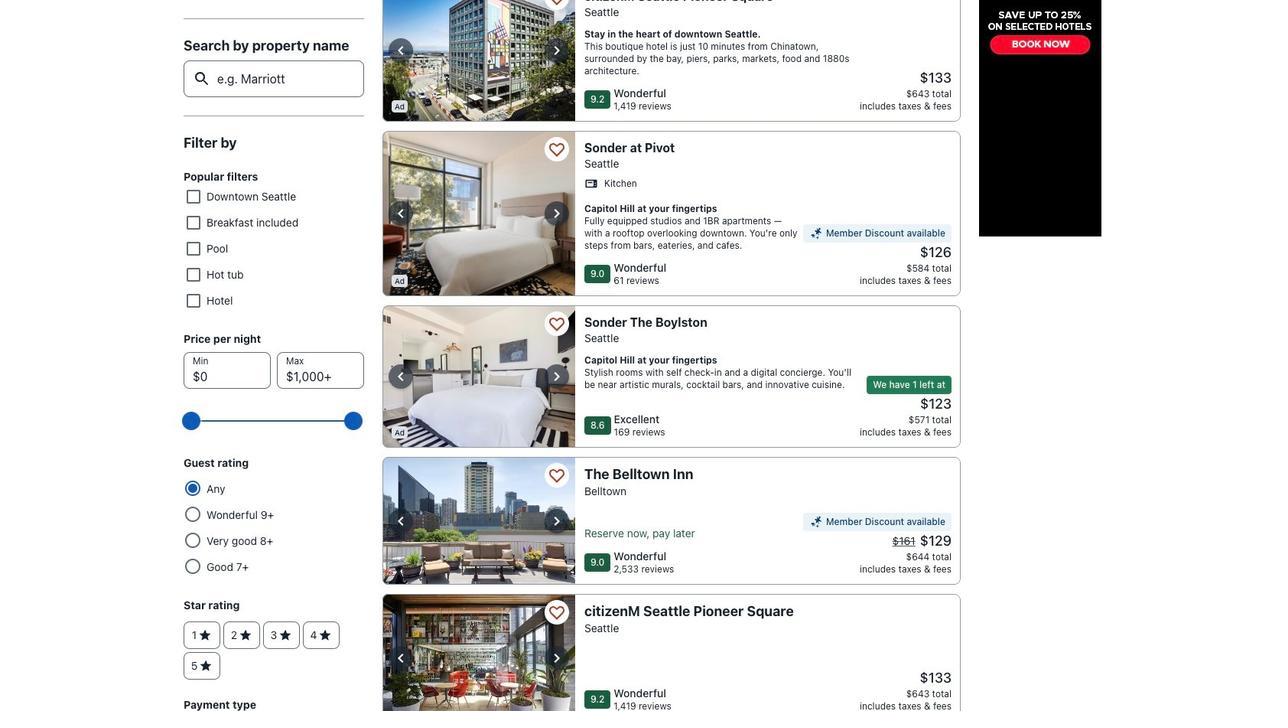 Task type: locate. For each thing, give the bounding box(es) containing it.
1 vertical spatial show next image for citizenm seattle pioneer square image
[[548, 649, 566, 667]]

1 vertical spatial image 1 of 3. lobby. citizenm seattle pioneer square image
[[383, 594, 576, 711]]

0 horizontal spatial small image
[[585, 177, 599, 191]]

image 1 of 3. terrace/patio. the belltown inn image
[[383, 457, 576, 585]]

0 horizontal spatial xsmall image
[[279, 629, 293, 642]]

1 vertical spatial show previous image for citizenm seattle pioneer square image
[[392, 649, 410, 667]]

1 vertical spatial small image
[[810, 515, 824, 529]]

0 vertical spatial image 1 of 3. lobby. citizenm seattle pioneer square image
[[383, 0, 576, 122]]

1 image 1 of 3. lobby. citizenm seattle pioneer square image from the top
[[383, 0, 576, 122]]

1 horizontal spatial xsmall image
[[319, 629, 333, 642]]

1 show previous image for citizenm seattle pioneer square image from the top
[[392, 41, 410, 60]]

2 show next image for citizenm seattle pioneer square image from the top
[[548, 649, 566, 667]]

2 image 1 of 3. lobby. citizenm seattle pioneer square image from the top
[[383, 594, 576, 711]]

image 1 of 3. property grounds. sonder the boylston image
[[383, 305, 576, 448]]

show previous image for sonder at pivot image
[[392, 204, 410, 223]]

small image
[[585, 177, 599, 191], [810, 515, 824, 529]]

show previous image for citizenm seattle pioneer square image
[[392, 41, 410, 60], [392, 649, 410, 667]]

image 1 of 3. lobby. citizenm seattle pioneer square image for second show next image for citizenm seattle pioneer square from the bottom
[[383, 0, 576, 122]]

show next image for citizenm seattle pioneer square image
[[548, 41, 566, 60], [548, 649, 566, 667]]

image 1 of 3. lobby. citizenm seattle pioneer square image
[[383, 0, 576, 122], [383, 594, 576, 711]]

small image
[[810, 227, 824, 240]]

$0, Minimum, Price per night text field
[[184, 352, 271, 389]]

0 vertical spatial show next image for citizenm seattle pioneer square image
[[548, 41, 566, 60]]

show next image for the belltown inn image
[[548, 512, 566, 530]]

1 xsmall image from the left
[[279, 629, 293, 642]]

$0, Minimum, Price per night range field
[[193, 404, 355, 438]]

xsmall image
[[198, 629, 212, 642], [239, 629, 253, 642], [199, 659, 213, 673]]

xsmall image
[[279, 629, 293, 642], [319, 629, 333, 642]]

2 show previous image for citizenm seattle pioneer square image from the top
[[392, 649, 410, 667]]

0 vertical spatial show previous image for citizenm seattle pioneer square image
[[392, 41, 410, 60]]



Task type: describe. For each thing, give the bounding box(es) containing it.
1 show next image for citizenm seattle pioneer square image from the top
[[548, 41, 566, 60]]

$1,000 and above, Maximum, Price per night range field
[[193, 404, 355, 438]]

2 xsmall image from the left
[[319, 629, 333, 642]]

0 vertical spatial small image
[[585, 177, 599, 191]]

show previous image for sonder the boylston image
[[392, 367, 410, 386]]

$1,000 and above, Maximum, Price per night text field
[[277, 352, 364, 389]]

image 1 of 3. bbq/picnic area. sonder at pivot image
[[383, 131, 576, 296]]

1 horizontal spatial small image
[[810, 515, 824, 529]]

image 1 of 3. lobby. citizenm seattle pioneer square image for 1st show next image for citizenm seattle pioneer square from the bottom
[[383, 594, 576, 711]]

show previous image for citizenm seattle pioneer square image for 1st show next image for citizenm seattle pioneer square from the bottom's image 1 of 3. lobby. citizenm seattle pioneer square
[[392, 649, 410, 667]]

show previous image for the belltown inn image
[[392, 512, 410, 530]]

show previous image for citizenm seattle pioneer square image for image 1 of 3. lobby. citizenm seattle pioneer square for second show next image for citizenm seattle pioneer square from the bottom
[[392, 41, 410, 60]]

show next image for sonder the boylston image
[[548, 367, 566, 386]]

show next image for sonder at pivot image
[[548, 204, 566, 223]]



Task type: vqa. For each thing, say whether or not it's contained in the screenshot.
5.0 OUT OF 5 WITH 1 REVIEW element
no



